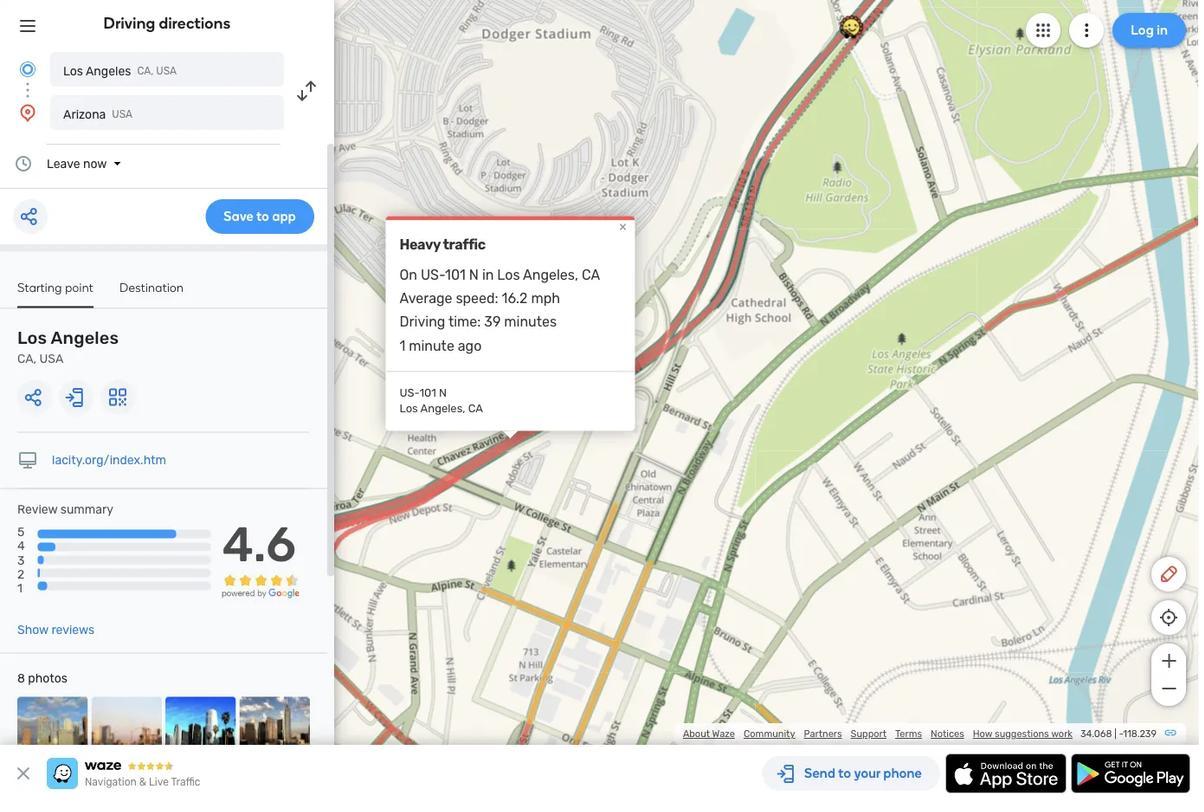 Task type: describe. For each thing, give the bounding box(es) containing it.
3
[[17, 553, 25, 567]]

show reviews
[[17, 623, 95, 637]]

how suggestions work link
[[973, 728, 1073, 740]]

terms link
[[896, 728, 922, 740]]

lacity.org/index.htm link
[[52, 453, 166, 467]]

1 vertical spatial ca,
[[17, 352, 36, 366]]

about waze link
[[683, 728, 735, 740]]

2
[[17, 567, 24, 581]]

ago
[[458, 338, 482, 354]]

about waze community partners support terms notices how suggestions work 34.068 | -118.239
[[683, 728, 1157, 740]]

community link
[[744, 728, 796, 740]]

x image
[[13, 763, 34, 784]]

angeles, inside us-101 n los angeles, ca
[[421, 402, 466, 416]]

time:
[[449, 314, 481, 331]]

zoom in image
[[1158, 650, 1180, 671]]

on
[[400, 267, 417, 283]]

39
[[484, 314, 501, 331]]

photos
[[28, 671, 67, 686]]

los down the starting point button
[[17, 328, 47, 348]]

pencil image
[[1159, 564, 1180, 585]]

starting point button
[[17, 280, 94, 308]]

image 2 of los angeles, los angeles image
[[91, 697, 162, 767]]

link image
[[1164, 726, 1178, 740]]

heavy traffic
[[400, 236, 486, 253]]

partners
[[804, 728, 842, 740]]

4.6
[[222, 515, 296, 573]]

leave
[[47, 156, 80, 171]]

partners link
[[804, 728, 842, 740]]

5
[[17, 525, 25, 539]]

0 vertical spatial angeles
[[86, 64, 131, 78]]

current location image
[[17, 59, 38, 80]]

us-101 n los angeles, ca
[[400, 386, 483, 416]]

image 4 of los angeles, los angeles image
[[239, 697, 310, 767]]

16.2
[[502, 291, 528, 307]]

traffic
[[443, 236, 486, 253]]

8 photos
[[17, 671, 67, 686]]

5 4 3 2 1
[[17, 525, 25, 595]]

1 vertical spatial los angeles ca, usa
[[17, 328, 119, 366]]

ca inside on us-101 n in los angeles, ca average speed: 16.2 mph driving time: 39 minutes 1 minute ago
[[582, 267, 600, 283]]

ca inside us-101 n los angeles, ca
[[468, 402, 483, 416]]

2 vertical spatial usa
[[39, 352, 63, 366]]

starting point
[[17, 280, 94, 294]]

los up arizona
[[63, 64, 83, 78]]

computer image
[[17, 450, 38, 471]]

angeles inside los angeles ca, usa
[[51, 328, 119, 348]]

review
[[17, 502, 57, 517]]

minutes
[[504, 314, 557, 331]]

in
[[482, 267, 494, 283]]

review summary
[[17, 502, 113, 517]]

-
[[1119, 728, 1124, 740]]

0 vertical spatial los angeles ca, usa
[[63, 64, 177, 78]]

zoom out image
[[1158, 678, 1180, 699]]

about
[[683, 728, 710, 740]]

destination
[[120, 280, 184, 294]]

notices
[[931, 728, 965, 740]]

on us-101 n in los angeles, ca average speed: 16.2 mph driving time: 39 minutes 1 minute ago
[[400, 267, 600, 354]]

4
[[17, 539, 25, 553]]

n inside on us-101 n in los angeles, ca average speed: 16.2 mph driving time: 39 minutes 1 minute ago
[[469, 267, 479, 283]]

101 inside on us-101 n in los angeles, ca average speed: 16.2 mph driving time: 39 minutes 1 minute ago
[[445, 267, 466, 283]]



Task type: vqa. For each thing, say whether or not it's contained in the screenshot.
About Waze Community Partners Support Terms Notices How Suggestions Work
no



Task type: locate. For each thing, give the bounding box(es) containing it.
× link
[[615, 219, 631, 235]]

show
[[17, 623, 48, 637]]

n left in
[[469, 267, 479, 283]]

community
[[744, 728, 796, 740]]

1 horizontal spatial n
[[469, 267, 479, 283]]

1 horizontal spatial usa
[[112, 108, 133, 120]]

1 horizontal spatial us-
[[421, 267, 445, 283]]

0 vertical spatial 1
[[400, 338, 406, 354]]

us-
[[421, 267, 445, 283], [400, 386, 420, 400]]

8
[[17, 671, 25, 686]]

0 vertical spatial 101
[[445, 267, 466, 283]]

n inside us-101 n los angeles, ca
[[439, 386, 447, 400]]

0 horizontal spatial us-
[[400, 386, 420, 400]]

destination button
[[120, 280, 184, 306]]

angeles, up mph on the top left of page
[[523, 267, 579, 283]]

los angeles ca, usa down the starting point button
[[17, 328, 119, 366]]

live
[[149, 776, 169, 788]]

driving inside on us-101 n in los angeles, ca average speed: 16.2 mph driving time: 39 minutes 1 minute ago
[[400, 314, 446, 331]]

how
[[973, 728, 993, 740]]

usa down driving directions
[[156, 65, 177, 77]]

ca, down driving directions
[[137, 65, 154, 77]]

usa right arizona
[[112, 108, 133, 120]]

n down minute
[[439, 386, 447, 400]]

us- down minute
[[400, 386, 420, 400]]

angeles up arizona usa
[[86, 64, 131, 78]]

0 horizontal spatial usa
[[39, 352, 63, 366]]

arizona usa
[[63, 107, 133, 121]]

ca, down the starting point button
[[17, 352, 36, 366]]

0 horizontal spatial n
[[439, 386, 447, 400]]

1 vertical spatial driving
[[400, 314, 446, 331]]

1 horizontal spatial ca
[[582, 267, 600, 283]]

arizona
[[63, 107, 106, 121]]

us- right on
[[421, 267, 445, 283]]

0 vertical spatial ca,
[[137, 65, 154, 77]]

usa inside arizona usa
[[112, 108, 133, 120]]

navigation & live traffic
[[85, 776, 200, 788]]

angeles,
[[523, 267, 579, 283], [421, 402, 466, 416]]

reviews
[[51, 623, 95, 637]]

1 vertical spatial n
[[439, 386, 447, 400]]

34.068
[[1081, 728, 1113, 740]]

1 inside on us-101 n in los angeles, ca average speed: 16.2 mph driving time: 39 minutes 1 minute ago
[[400, 338, 406, 354]]

1
[[400, 338, 406, 354], [17, 581, 23, 595]]

terms
[[896, 728, 922, 740]]

0 horizontal spatial 101
[[420, 386, 436, 400]]

1 vertical spatial ca
[[468, 402, 483, 416]]

1 vertical spatial 1
[[17, 581, 23, 595]]

los down minute
[[400, 402, 418, 416]]

1 vertical spatial us-
[[400, 386, 420, 400]]

n
[[469, 267, 479, 283], [439, 386, 447, 400]]

1 vertical spatial usa
[[112, 108, 133, 120]]

los right in
[[497, 267, 520, 283]]

los angeles ca, usa
[[63, 64, 177, 78], [17, 328, 119, 366]]

0 horizontal spatial ca
[[468, 402, 483, 416]]

work
[[1052, 728, 1073, 740]]

now
[[83, 156, 107, 171]]

0 vertical spatial ca
[[582, 267, 600, 283]]

101 down traffic
[[445, 267, 466, 283]]

minute
[[409, 338, 455, 354]]

angeles, inside on us-101 n in los angeles, ca average speed: 16.2 mph driving time: 39 minutes 1 minute ago
[[523, 267, 579, 283]]

|
[[1115, 728, 1117, 740]]

navigation
[[85, 776, 137, 788]]

0 vertical spatial angeles,
[[523, 267, 579, 283]]

usa
[[156, 65, 177, 77], [112, 108, 133, 120], [39, 352, 63, 366]]

location image
[[17, 102, 38, 123]]

&
[[139, 776, 146, 788]]

los
[[63, 64, 83, 78], [497, 267, 520, 283], [17, 328, 47, 348], [400, 402, 418, 416]]

clock image
[[13, 153, 34, 174]]

101 inside us-101 n los angeles, ca
[[420, 386, 436, 400]]

speed:
[[456, 291, 499, 307]]

us- inside on us-101 n in los angeles, ca average speed: 16.2 mph driving time: 39 minutes 1 minute ago
[[421, 267, 445, 283]]

0 horizontal spatial angeles,
[[421, 402, 466, 416]]

1 horizontal spatial 1
[[400, 338, 406, 354]]

starting
[[17, 280, 62, 294]]

1 horizontal spatial angeles,
[[523, 267, 579, 283]]

1 horizontal spatial driving
[[400, 314, 446, 331]]

1 vertical spatial angeles
[[51, 328, 119, 348]]

usa down the starting point button
[[39, 352, 63, 366]]

angeles down the "point"
[[51, 328, 119, 348]]

waze
[[712, 728, 735, 740]]

los angeles ca, usa up arizona usa
[[63, 64, 177, 78]]

suggestions
[[995, 728, 1049, 740]]

image 3 of los angeles, los angeles image
[[165, 697, 236, 767]]

0 vertical spatial n
[[469, 267, 479, 283]]

0 vertical spatial usa
[[156, 65, 177, 77]]

×
[[619, 219, 627, 235]]

mph
[[531, 291, 560, 307]]

1 vertical spatial 101
[[420, 386, 436, 400]]

ca
[[582, 267, 600, 283], [468, 402, 483, 416]]

118.239
[[1124, 728, 1157, 740]]

0 vertical spatial driving
[[104, 14, 155, 32]]

driving directions
[[104, 14, 231, 32]]

ca,
[[137, 65, 154, 77], [17, 352, 36, 366]]

heavy
[[400, 236, 441, 253]]

leave now
[[47, 156, 107, 171]]

1 vertical spatial angeles,
[[421, 402, 466, 416]]

point
[[65, 280, 94, 294]]

0 horizontal spatial 1
[[17, 581, 23, 595]]

1 horizontal spatial 101
[[445, 267, 466, 283]]

angeles, down minute
[[421, 402, 466, 416]]

0 horizontal spatial driving
[[104, 14, 155, 32]]

directions
[[159, 14, 231, 32]]

support
[[851, 728, 887, 740]]

lacity.org/index.htm
[[52, 453, 166, 467]]

angeles
[[86, 64, 131, 78], [51, 328, 119, 348]]

summary
[[60, 502, 113, 517]]

notices link
[[931, 728, 965, 740]]

traffic
[[171, 776, 200, 788]]

0 horizontal spatial ca,
[[17, 352, 36, 366]]

image 1 of los angeles, los angeles image
[[17, 697, 88, 767]]

driving left directions
[[104, 14, 155, 32]]

1 inside the 5 4 3 2 1
[[17, 581, 23, 595]]

us- inside us-101 n los angeles, ca
[[400, 386, 420, 400]]

driving
[[104, 14, 155, 32], [400, 314, 446, 331]]

1 down 3
[[17, 581, 23, 595]]

101
[[445, 267, 466, 283], [420, 386, 436, 400]]

los inside on us-101 n in los angeles, ca average speed: 16.2 mph driving time: 39 minutes 1 minute ago
[[497, 267, 520, 283]]

support link
[[851, 728, 887, 740]]

driving down average
[[400, 314, 446, 331]]

0 vertical spatial us-
[[421, 267, 445, 283]]

los inside us-101 n los angeles, ca
[[400, 402, 418, 416]]

1 left minute
[[400, 338, 406, 354]]

2 horizontal spatial usa
[[156, 65, 177, 77]]

average
[[400, 291, 453, 307]]

1 horizontal spatial ca,
[[137, 65, 154, 77]]

101 down minute
[[420, 386, 436, 400]]



